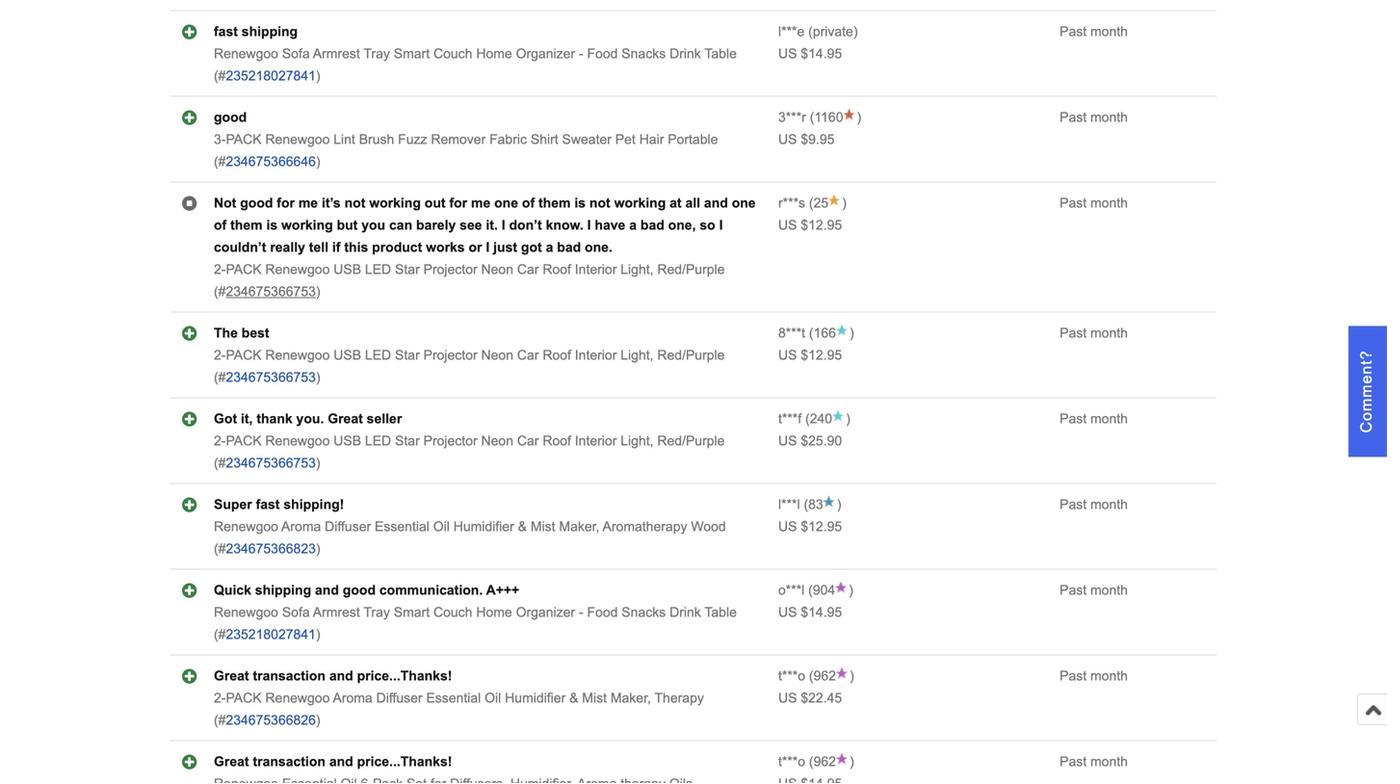 Task type: describe. For each thing, give the bounding box(es) containing it.
past for past month element associated with not good for me it's not working out for me one of them is not working at all and one of them is working but you can barely see it. i don't know. i have a bad one, so i couldn't really tell if this product works or i just got a bad one. element
[[1060, 196, 1087, 211]]

(# for good
[[214, 154, 226, 169]]

food for o***l
[[587, 605, 618, 620]]

us $9.95
[[779, 132, 835, 147]]

1 vertical spatial bad
[[557, 240, 581, 255]]

(# for fast shipping
[[214, 69, 226, 84]]

pack for great transaction and price...thanks!
[[226, 691, 262, 706]]

armrest for fast shipping
[[313, 46, 360, 61]]

us for l***l
[[779, 520, 798, 535]]

8 past month from the top
[[1060, 669, 1129, 684]]

renewgoo inside 2-pack renewgoo aroma diffuser essential oil humidifier & mist maker, therapy (#
[[265, 691, 330, 706]]

comment?
[[1359, 350, 1376, 433]]

( for super fast shipping! element
[[804, 498, 809, 512]]

got
[[521, 240, 542, 255]]

armrest for quick shipping and good communication.  a+++
[[313, 605, 360, 620]]

aromatherapy
[[603, 520, 688, 535]]

2 vertical spatial good
[[343, 583, 376, 598]]

2- for the best
[[214, 348, 226, 363]]

234675366753 link for thank
[[226, 456, 316, 471]]

tell
[[309, 240, 329, 255]]

fast shipping
[[214, 24, 298, 39]]

1 horizontal spatial is
[[575, 196, 586, 211]]

therapy
[[655, 691, 704, 706]]

234675366823 link
[[226, 542, 316, 557]]

$25.90
[[801, 434, 843, 449]]

us for t***o
[[779, 691, 798, 706]]

comment? link
[[1349, 326, 1388, 457]]

2 vertical spatial great
[[214, 755, 249, 770]]

neon for seller
[[481, 434, 514, 449]]

1 962 from the top
[[814, 669, 837, 684]]

8 past month element from the top
[[1060, 669, 1129, 684]]

234675366753 ) for for
[[226, 285, 321, 299]]

235218027841 link for quick
[[226, 628, 316, 643]]

feedback left by buyer. element for past month element related to super fast shipping! element
[[779, 498, 801, 512]]

& inside renewgoo aroma diffuser essential oil humidifier & mist maker, aromatherapy wood (#
[[518, 520, 527, 535]]

diffuser inside 2-pack renewgoo aroma diffuser essential oil humidifier & mist maker, therapy (#
[[376, 691, 423, 706]]

the best
[[214, 326, 269, 341]]

don't
[[509, 218, 542, 233]]

past month for the quick shipping and good communication.  a+++ element
[[1060, 583, 1129, 598]]

- for o***l
[[579, 605, 584, 620]]

234675366753 ) for thank
[[226, 456, 321, 471]]

0 vertical spatial good
[[214, 110, 247, 125]]

234675366753 link for for
[[226, 285, 316, 299]]

red/purple for r***s
[[658, 262, 725, 277]]

quick shipping and good communication.  a+++ element
[[214, 583, 520, 598]]

i right or
[[486, 240, 490, 255]]

1 price...thanks! from the top
[[357, 669, 452, 684]]

$22.45
[[801, 691, 843, 706]]

have
[[595, 218, 626, 233]]

l***l
[[779, 498, 801, 512]]

1 great transaction and price...thanks! from the top
[[214, 669, 452, 684]]

2 neon from the top
[[481, 348, 514, 363]]

3***r
[[779, 110, 807, 125]]

can
[[389, 218, 413, 233]]

234675366646 link
[[226, 154, 316, 169]]

0 horizontal spatial is
[[266, 218, 278, 233]]

feedback left by buyer. element for ninth past month element
[[779, 755, 806, 770]]

usb for it's
[[334, 262, 361, 277]]

sofa for fast
[[282, 46, 310, 61]]

this
[[344, 240, 368, 255]]

month for super fast shipping! element
[[1091, 498, 1129, 512]]

past for ninth past month element
[[1060, 755, 1087, 770]]

o***l
[[779, 583, 805, 598]]

pack for good
[[226, 132, 262, 147]]

2-pack renewgoo usb led star projector neon car roof interior light, red/purple (# for seller
[[214, 434, 725, 471]]

thank
[[257, 412, 293, 427]]

1 vertical spatial fast
[[256, 498, 280, 512]]

2 roof from the top
[[543, 348, 571, 363]]

us $14.95
[[779, 605, 843, 620]]

it's
[[322, 196, 341, 211]]

feedback left by buyer. element for past month element for the best element
[[779, 326, 806, 341]]

us for t***f
[[779, 434, 798, 449]]

past month for super fast shipping! element
[[1060, 498, 1129, 512]]

1 not from the left
[[345, 196, 366, 211]]

but
[[337, 218, 358, 233]]

maker, inside renewgoo aroma diffuser essential oil humidifier & mist maker, aromatherapy wood (#
[[559, 520, 600, 535]]

( 962 for 'feedback left by buyer.' element associated with second past month element from the bottom
[[806, 669, 837, 684]]

l***e
[[779, 24, 805, 39]]

and for 'feedback left by buyer.' element associated with second past month element from the bottom
[[329, 669, 353, 684]]

and inside not good for me it's not working out for me one of them is not working at all and one of them is working but you can barely see it. i don't know. i have a bad one, so i couldn't really tell if this product works or i just got a bad one.
[[705, 196, 728, 211]]

aroma inside renewgoo aroma diffuser essential oil humidifier & mist maker, aromatherapy wood (#
[[281, 520, 321, 535]]

& inside 2-pack renewgoo aroma diffuser essential oil humidifier & mist maker, therapy (#
[[570, 691, 579, 706]]

( for good element
[[810, 110, 815, 125]]

shirt
[[531, 132, 559, 147]]

shipping!
[[284, 498, 344, 512]]

renewgoo sofa armrest tray smart couch home organizer - food snacks drink table (# for fast shipping
[[214, 46, 737, 84]]

us $22.45
[[779, 691, 843, 706]]

organizer for quick shipping and good communication.  a+++
[[516, 605, 575, 620]]

us for o***l
[[779, 605, 798, 620]]

1 vertical spatial them
[[230, 218, 263, 233]]

the
[[214, 326, 238, 341]]

table for o***l
[[705, 605, 737, 620]]

portable
[[668, 132, 718, 147]]

renewgoo aroma diffuser essential oil humidifier & mist maker, aromatherapy wood (#
[[214, 520, 726, 557]]

a+++
[[486, 583, 520, 598]]

1 one from the left
[[495, 196, 519, 211]]

best
[[242, 326, 269, 341]]

us for r***s
[[779, 218, 798, 233]]

2 me from the left
[[471, 196, 491, 211]]

diffuser inside renewgoo aroma diffuser essential oil humidifier & mist maker, aromatherapy wood (#
[[325, 520, 371, 535]]

$12.95 for 83
[[801, 520, 843, 535]]

2 horizontal spatial working
[[615, 196, 666, 211]]

renewgoo down really
[[265, 262, 330, 277]]

2 great transaction and price...thanks! from the top
[[214, 755, 452, 770]]

super fast shipping!
[[214, 498, 344, 512]]

all
[[686, 196, 701, 211]]

product
[[372, 240, 422, 255]]

couldn't
[[214, 240, 266, 255]]

past month for the best element
[[1060, 326, 1129, 341]]

private feedback profile element
[[813, 24, 854, 39]]

if
[[332, 240, 341, 255]]

couch for quick shipping and good communication.  a+++
[[434, 605, 473, 620]]

(# for got it, thank you. great seller
[[214, 456, 226, 471]]

drink for o***l
[[670, 605, 701, 620]]

1 horizontal spatial them
[[539, 196, 571, 211]]

it.
[[486, 218, 498, 233]]

hair
[[640, 132, 664, 147]]

feedback left by buyer. element for past month element corresponding to good element
[[779, 110, 807, 125]]

234675366823 )
[[226, 542, 321, 557]]

essential inside renewgoo aroma diffuser essential oil humidifier & mist maker, aromatherapy wood (#
[[375, 520, 430, 535]]

remover
[[431, 132, 486, 147]]

( for the quick shipping and good communication.  a+++ element
[[809, 583, 813, 598]]

at
[[670, 196, 682, 211]]

2 star from the top
[[395, 348, 420, 363]]

3-
[[214, 132, 226, 147]]

r***s
[[779, 196, 806, 211]]

you
[[362, 218, 386, 233]]

us for 8***t
[[779, 348, 798, 363]]

2 234675366753 link from the top
[[226, 370, 316, 385]]

234675366826 link
[[226, 713, 316, 728]]

renewgoo down fast shipping element
[[214, 46, 278, 61]]

i right so
[[720, 218, 723, 233]]

lint
[[334, 132, 355, 147]]

2 interior from the top
[[575, 348, 617, 363]]

communication.
[[380, 583, 483, 598]]

235218027841 ) for quick
[[226, 628, 321, 643]]

past month element for good element
[[1060, 110, 1129, 125]]

fuzz
[[398, 132, 427, 147]]

humidifier inside renewgoo aroma diffuser essential oil humidifier & mist maker, aromatherapy wood (#
[[454, 520, 514, 535]]

3-pack renewgoo lint brush fuzz remover fabric shirt sweater pet hair portable (#
[[214, 132, 718, 169]]

super
[[214, 498, 252, 512]]

( inside "l***e ( private ) us $14.95"
[[809, 24, 813, 39]]

2 usb from the top
[[334, 348, 361, 363]]

quick shipping and good communication.  a+++
[[214, 583, 520, 598]]

( 25
[[806, 196, 829, 211]]

feedback left by buyer. element for past month element associated with not good for me it's not working out for me one of them is not working at all and one of them is working but you can barely see it. i don't know. i have a bad one, so i couldn't really tell if this product works or i just got a bad one. element
[[779, 196, 806, 211]]

maker, inside 2-pack renewgoo aroma diffuser essential oil humidifier & mist maker, therapy (#
[[611, 691, 651, 706]]

9 month from the top
[[1091, 755, 1129, 770]]

one.
[[585, 240, 613, 255]]

renewgoo sofa armrest tray smart couch home organizer - food snacks drink table (# for quick shipping and good communication.  a+++
[[214, 605, 737, 643]]

just
[[494, 240, 518, 255]]

past month element for fast shipping element
[[1060, 24, 1129, 39]]

one,
[[669, 218, 696, 233]]

neon for not
[[481, 262, 514, 277]]

8***t
[[779, 326, 806, 341]]

(# inside 2-pack renewgoo aroma diffuser essential oil humidifier & mist maker, therapy (#
[[214, 713, 226, 728]]

(# for quick shipping and good communication.  a+++
[[214, 628, 226, 643]]

1 for from the left
[[277, 196, 295, 211]]

1 horizontal spatial a
[[630, 218, 637, 233]]

see
[[460, 218, 482, 233]]

234675366753 for thank
[[226, 456, 316, 471]]

( 962 for 'feedback left by buyer.' element for ninth past month element
[[806, 755, 837, 770]]

roof for seller
[[543, 434, 571, 449]]

( 904
[[805, 583, 836, 598]]

2 transaction from the top
[[253, 755, 326, 770]]

2 for from the left
[[450, 196, 468, 211]]

good element
[[214, 110, 247, 125]]

pack for not good for me it's not working out for me one of them is not working at all and one of them is working but you can barely see it. i don't know. i have a bad one, so i couldn't really tell if this product works or i just got a bad one.
[[226, 262, 262, 277]]

fabric
[[490, 132, 527, 147]]

83
[[809, 498, 824, 512]]

led for not
[[365, 262, 391, 277]]

great transaction and price...thanks! element for 'feedback left by buyer.' element for ninth past month element
[[214, 755, 452, 770]]

t***o for 'feedback left by buyer.' element associated with second past month element from the bottom
[[779, 669, 806, 684]]

( 240
[[802, 412, 833, 427]]

l***e ( private ) us $14.95
[[779, 24, 858, 61]]

past month for fast shipping element
[[1060, 24, 1129, 39]]

brush
[[359, 132, 394, 147]]

( for got it, thank you. great seller element
[[806, 412, 810, 427]]

mist inside renewgoo aroma diffuser essential oil humidifier & mist maker, aromatherapy wood (#
[[531, 520, 556, 535]]

1 horizontal spatial bad
[[641, 218, 665, 233]]

sweater
[[562, 132, 612, 147]]

table for l***e
[[705, 46, 737, 61]]

2 projector from the top
[[424, 348, 478, 363]]

i left have
[[588, 218, 591, 233]]

240
[[810, 412, 833, 427]]

t***o for 'feedback left by buyer.' element for ninth past month element
[[779, 755, 806, 770]]

aroma inside 2-pack renewgoo aroma diffuser essential oil humidifier & mist maker, therapy (#
[[333, 691, 373, 706]]

got it, thank you. great seller
[[214, 412, 402, 427]]

234675366826 )
[[226, 713, 321, 728]]

renewgoo down best
[[265, 348, 330, 363]]

got
[[214, 412, 237, 427]]

2 962 from the top
[[814, 755, 837, 770]]

25
[[814, 196, 829, 211]]

light, for 8***t
[[621, 348, 654, 363]]

0 vertical spatial fast
[[214, 24, 238, 39]]

$14.95 inside "l***e ( private ) us $14.95"
[[801, 46, 843, 61]]

past month element for not good for me it's not working out for me one of them is not working at all and one of them is working but you can barely see it. i don't know. i have a bad one, so i couldn't really tell if this product works or i just got a bad one. element
[[1060, 196, 1129, 211]]

1 transaction from the top
[[253, 669, 326, 684]]

t***f
[[779, 412, 802, 427]]

2-pack renewgoo aroma diffuser essential oil humidifier & mist maker, therapy (#
[[214, 691, 704, 728]]

not
[[214, 196, 236, 211]]

it,
[[241, 412, 253, 427]]

2 2-pack renewgoo usb led star projector neon car roof interior light, red/purple (# from the top
[[214, 348, 725, 385]]

2 one from the left
[[732, 196, 756, 211]]

oil inside 2-pack renewgoo aroma diffuser essential oil humidifier & mist maker, therapy (#
[[485, 691, 501, 706]]

quick
[[214, 583, 251, 598]]

166
[[814, 326, 837, 341]]

home for quick shipping and good communication.  a+++
[[476, 605, 512, 620]]

2 car from the top
[[517, 348, 539, 363]]

2 234675366753 from the top
[[226, 370, 316, 385]]

pet
[[616, 132, 636, 147]]

seller
[[367, 412, 402, 427]]

2 $14.95 from the top
[[801, 605, 843, 620]]

car for not
[[517, 262, 539, 277]]

9 past month element from the top
[[1060, 755, 1129, 770]]



Task type: locate. For each thing, give the bounding box(es) containing it.
1 vertical spatial 235218027841 link
[[226, 628, 316, 643]]

the best element
[[214, 326, 269, 341]]

2 smart from the top
[[394, 605, 430, 620]]

1 light, from the top
[[621, 262, 654, 277]]

1 usb from the top
[[334, 262, 361, 277]]

great down "234675366826" link at the left bottom of the page
[[214, 755, 249, 770]]

2 price...thanks! from the top
[[357, 755, 452, 770]]

0 horizontal spatial working
[[281, 218, 333, 233]]

red/purple for 8***t
[[658, 348, 725, 363]]

0 vertical spatial $14.95
[[801, 46, 843, 61]]

0 vertical spatial 234675366753 link
[[226, 285, 316, 299]]

2 vertical spatial 234675366753 link
[[226, 456, 316, 471]]

234675366753 link up best
[[226, 285, 316, 299]]

shipping
[[242, 24, 298, 39], [255, 583, 311, 598]]

1 past month element from the top
[[1060, 24, 1129, 39]]

0 vertical spatial usb
[[334, 262, 361, 277]]

1 vertical spatial t***o
[[779, 755, 806, 770]]

feedback left by buyer. element containing 8***t
[[779, 326, 806, 341]]

0 vertical spatial aroma
[[281, 520, 321, 535]]

red/purple
[[658, 262, 725, 277], [658, 348, 725, 363], [658, 434, 725, 449]]

tray for fast shipping
[[364, 46, 390, 61]]

month for the best element
[[1091, 326, 1129, 341]]

( 962 up $22.45
[[806, 669, 837, 684]]

great transaction and price...thanks! element for 'feedback left by buyer.' element associated with second past month element from the bottom
[[214, 669, 452, 684]]

0 vertical spatial red/purple
[[658, 262, 725, 277]]

2-pack renewgoo usb led star projector neon car roof interior light, red/purple (# for not
[[214, 262, 725, 299]]

bad
[[641, 218, 665, 233], [557, 240, 581, 255]]

humidifier inside 2-pack renewgoo aroma diffuser essential oil humidifier & mist maker, therapy (#
[[505, 691, 566, 706]]

0 vertical spatial -
[[579, 46, 584, 61]]

snacks up the hair
[[622, 46, 666, 61]]

usb down got it, thank you. great seller
[[334, 434, 361, 449]]

0 horizontal spatial one
[[495, 196, 519, 211]]

home up the fabric
[[476, 46, 512, 61]]

me left it's at the top left
[[299, 196, 318, 211]]

5 us from the top
[[779, 434, 798, 449]]

pack up "234675366826" link at the left bottom of the page
[[226, 691, 262, 706]]

month for fast shipping element
[[1091, 24, 1129, 39]]

0 vertical spatial 234675366753 )
[[226, 285, 321, 299]]

for
[[277, 196, 295, 211], [450, 196, 468, 211]]

projector for not
[[424, 262, 478, 277]]

drink up therapy
[[670, 605, 701, 620]]

month for the quick shipping and good communication.  a+++ element
[[1091, 583, 1129, 598]]

$9.95
[[801, 132, 835, 147]]

(#
[[214, 69, 226, 84], [214, 154, 226, 169], [214, 285, 226, 299], [214, 370, 226, 385], [214, 456, 226, 471], [214, 542, 226, 557], [214, 628, 226, 643], [214, 713, 226, 728]]

0 vertical spatial led
[[365, 262, 391, 277]]

( 962
[[806, 669, 837, 684], [806, 755, 837, 770]]

past month element for super fast shipping! element
[[1060, 498, 1129, 512]]

feedback left by buyer. element up us $14.95
[[779, 583, 805, 598]]

1 horizontal spatial fast
[[256, 498, 280, 512]]

1 horizontal spatial not
[[590, 196, 611, 211]]

1 horizontal spatial mist
[[582, 691, 607, 706]]

962 up $22.45
[[814, 669, 837, 684]]

1 armrest from the top
[[313, 46, 360, 61]]

mist inside 2-pack renewgoo aroma diffuser essential oil humidifier & mist maker, therapy (#
[[582, 691, 607, 706]]

2 past from the top
[[1060, 110, 1087, 125]]

1 vertical spatial projector
[[424, 348, 478, 363]]

)
[[854, 24, 858, 39], [316, 69, 321, 84], [857, 110, 862, 125], [316, 154, 321, 169], [843, 196, 847, 211], [316, 285, 321, 299], [850, 326, 855, 341], [316, 370, 321, 385], [846, 412, 851, 427], [316, 456, 321, 471], [837, 498, 842, 512], [316, 542, 321, 557], [849, 583, 854, 598], [316, 628, 321, 643], [850, 669, 855, 684], [316, 713, 321, 728], [850, 755, 855, 770]]

drink for l***e
[[670, 46, 701, 61]]

1 vertical spatial star
[[395, 348, 420, 363]]

3 neon from the top
[[481, 434, 514, 449]]

0 vertical spatial essential
[[375, 520, 430, 535]]

red/purple for t***f
[[658, 434, 725, 449]]

tray
[[364, 46, 390, 61], [364, 605, 390, 620]]

2 - from the top
[[579, 605, 584, 620]]

2 couch from the top
[[434, 605, 473, 620]]

$12.95 down 83
[[801, 520, 843, 535]]

month for good element
[[1091, 110, 1129, 125]]

0 vertical spatial great
[[328, 412, 363, 427]]

234675366753 link
[[226, 285, 316, 299], [226, 370, 316, 385], [226, 456, 316, 471]]

1 horizontal spatial working
[[369, 196, 421, 211]]

feedback left by buyer. element containing t***f
[[779, 412, 802, 427]]

us down r***s
[[779, 218, 798, 233]]

1 led from the top
[[365, 262, 391, 277]]

1 vertical spatial sofa
[[282, 605, 310, 620]]

feedback left by buyer. element containing r***s
[[779, 196, 806, 211]]

234675366753
[[226, 285, 316, 299], [226, 370, 316, 385], [226, 456, 316, 471]]

0 vertical spatial a
[[630, 218, 637, 233]]

couch down communication.
[[434, 605, 473, 620]]

2 234675366753 ) from the top
[[226, 370, 321, 385]]

past month element for the best element
[[1060, 326, 1129, 341]]

1 vertical spatial is
[[266, 218, 278, 233]]

1 vertical spatial roof
[[543, 348, 571, 363]]

7 feedback left by buyer. element from the top
[[779, 583, 805, 598]]

1 vertical spatial aroma
[[333, 691, 373, 706]]

1 past from the top
[[1060, 24, 1087, 39]]

star for seller
[[395, 434, 420, 449]]

food for l***e
[[587, 46, 618, 61]]

( 166
[[806, 326, 837, 341]]

1 235218027841 ) from the top
[[226, 69, 321, 84]]

( right r***s
[[810, 196, 814, 211]]

(# inside 3-pack renewgoo lint brush fuzz remover fabric shirt sweater pet hair portable (#
[[214, 154, 226, 169]]

of down the "not"
[[214, 218, 227, 233]]

1 vertical spatial oil
[[485, 691, 501, 706]]

us inside "l***e ( private ) us $14.95"
[[779, 46, 798, 61]]

3 us $12.95 from the top
[[779, 520, 843, 535]]

renewgoo up 234675366826 )
[[265, 691, 330, 706]]

home down a+++
[[476, 605, 512, 620]]

t***o down us $22.45
[[779, 755, 806, 770]]

2- down the
[[214, 348, 226, 363]]

1 235218027841 link from the top
[[226, 69, 316, 84]]

234675366823
[[226, 542, 316, 557]]

roof
[[543, 262, 571, 277], [543, 348, 571, 363], [543, 434, 571, 449]]

1 interior from the top
[[575, 262, 617, 277]]

1160
[[815, 110, 844, 125]]

pack inside 3-pack renewgoo lint brush fuzz remover fabric shirt sweater pet hair portable (#
[[226, 132, 262, 147]]

feedback left by buyer. element containing 3***r
[[779, 110, 807, 125]]

feedback left by buyer. element for second past month element from the bottom
[[779, 669, 806, 684]]

or
[[469, 240, 482, 255]]

know.
[[546, 218, 584, 233]]

904
[[813, 583, 836, 598]]

1 vertical spatial of
[[214, 218, 227, 233]]

7 past month element from the top
[[1060, 583, 1129, 598]]

great transaction and price...thanks! element down 234675366826 )
[[214, 755, 452, 770]]

i right it.
[[502, 218, 506, 233]]

working up can
[[369, 196, 421, 211]]

- for l***e
[[579, 46, 584, 61]]

1 snacks from the top
[[622, 46, 666, 61]]

roof for not
[[543, 262, 571, 277]]

us $12.95 for 166
[[779, 348, 843, 363]]

sofa down 234675366823 )
[[282, 605, 310, 620]]

and for 'feedback left by buyer.' element containing o***l
[[315, 583, 339, 598]]

renewgoo down "quick"
[[214, 605, 278, 620]]

for down 234675366646 )
[[277, 196, 295, 211]]

2 renewgoo sofa armrest tray smart couch home organizer - food snacks drink table (# from the top
[[214, 605, 737, 643]]

235218027841 for quick
[[226, 628, 316, 643]]

food up sweater
[[587, 46, 618, 61]]

smart for quick shipping and good communication.  a+++
[[394, 605, 430, 620]]

$12.95 down 25
[[801, 218, 843, 233]]

0 vertical spatial ( 962
[[806, 669, 837, 684]]

1 star from the top
[[395, 262, 420, 277]]

235218027841 down fast shipping
[[226, 69, 316, 84]]

962
[[814, 669, 837, 684], [814, 755, 837, 770]]

( for not good for me it's not working out for me one of them is not working at all and one of them is working but you can barely see it. i don't know. i have a bad one, so i couldn't really tell if this product works or i just got a bad one. element
[[810, 196, 814, 211]]

couch for fast shipping
[[434, 46, 473, 61]]

usb for great
[[334, 434, 361, 449]]

234675366646
[[226, 154, 316, 169]]

2 not from the left
[[590, 196, 611, 211]]

really
[[270, 240, 305, 255]]

renewgoo inside 3-pack renewgoo lint brush fuzz remover fabric shirt sweater pet hair portable (#
[[265, 132, 330, 147]]

0 horizontal spatial me
[[299, 196, 318, 211]]

3 usb from the top
[[334, 434, 361, 449]]

light, for t***f
[[621, 434, 654, 449]]

234675366753 )
[[226, 285, 321, 299], [226, 370, 321, 385], [226, 456, 321, 471]]

0 vertical spatial &
[[518, 520, 527, 535]]

tray down quick shipping and good communication.  a+++ at the left bottom of page
[[364, 605, 390, 620]]

4 month from the top
[[1091, 326, 1129, 341]]

feedback left by buyer. element containing l***e
[[779, 24, 805, 39]]

pack inside 2-pack renewgoo aroma diffuser essential oil humidifier & mist maker, therapy (#
[[226, 691, 262, 706]]

9 past from the top
[[1060, 755, 1087, 770]]

235218027841 link
[[226, 69, 316, 84], [226, 628, 316, 643]]

maker, left aromatherapy
[[559, 520, 600, 535]]

them
[[539, 196, 571, 211], [230, 218, 263, 233]]

2 feedback left by buyer. element from the top
[[779, 110, 807, 125]]

3 car from the top
[[517, 434, 539, 449]]

0 horizontal spatial fast
[[214, 24, 238, 39]]

great transaction and price...thanks! element
[[214, 669, 452, 684], [214, 755, 452, 770]]

feedback left by buyer. element down us $22.45
[[779, 755, 806, 770]]

food
[[587, 46, 618, 61], [587, 605, 618, 620]]

not good for me it's not working out for me one of them is not working at all and one of them is working but you can barely see it. i don't know. i have a bad one, so i couldn't really tell if this product works or i just got a bad one.
[[214, 196, 756, 255]]

0 horizontal spatial aroma
[[281, 520, 321, 535]]

0 vertical spatial price...thanks!
[[357, 669, 452, 684]]

1 vertical spatial shipping
[[255, 583, 311, 598]]

not up the but
[[345, 196, 366, 211]]

2 vertical spatial led
[[365, 434, 391, 449]]

0 vertical spatial armrest
[[313, 46, 360, 61]]

1 organizer from the top
[[516, 46, 575, 61]]

them up know.
[[539, 196, 571, 211]]

a right the got at the left top of the page
[[546, 240, 554, 255]]

us down 8***t at right top
[[779, 348, 798, 363]]

1 234675366753 link from the top
[[226, 285, 316, 299]]

1 vertical spatial $12.95
[[801, 348, 843, 363]]

us $12.95 down ( 166
[[779, 348, 843, 363]]

got it, thank you. great seller element
[[214, 412, 402, 427]]

2 us from the top
[[779, 132, 798, 147]]

1 couch from the top
[[434, 46, 473, 61]]

7 month from the top
[[1091, 583, 1129, 598]]

$12.95 for 25
[[801, 218, 843, 233]]

good inside not good for me it's not working out for me one of them is not working at all and one of them is working but you can barely see it. i don't know. i have a bad one, so i couldn't really tell if this product works or i just got a bad one.
[[240, 196, 273, 211]]

1 vertical spatial maker,
[[611, 691, 651, 706]]

( right o***l
[[809, 583, 813, 598]]

0 vertical spatial snacks
[[622, 46, 666, 61]]

organizer for fast shipping
[[516, 46, 575, 61]]

great transaction and price...thanks! up 234675366826 )
[[214, 669, 452, 684]]

234675366826
[[226, 713, 316, 728]]

0 vertical spatial smart
[[394, 46, 430, 61]]

past for past month element corresponding to the quick shipping and good communication.  a+++ element
[[1060, 583, 1087, 598]]

1 vertical spatial a
[[546, 240, 554, 255]]

3 past from the top
[[1060, 196, 1087, 211]]

9 feedback left by buyer. element from the top
[[779, 755, 806, 770]]

3 pack from the top
[[226, 348, 262, 363]]

feedback left by buyer. element up the us $25.90
[[779, 412, 802, 427]]

234675366753 up "thank"
[[226, 370, 316, 385]]

0 vertical spatial 234675366753
[[226, 285, 316, 299]]

couch
[[434, 46, 473, 61], [434, 605, 473, 620]]

star down product
[[395, 262, 420, 277]]

1 horizontal spatial maker,
[[611, 691, 651, 706]]

2 red/purple from the top
[[658, 348, 725, 363]]

235218027841 ) down "quick"
[[226, 628, 321, 643]]

food down aromatherapy
[[587, 605, 618, 620]]

1 horizontal spatial oil
[[485, 691, 501, 706]]

0 vertical spatial great transaction and price...thanks!
[[214, 669, 452, 684]]

fast shipping element
[[214, 24, 298, 39]]

6 past from the top
[[1060, 498, 1087, 512]]

2 vertical spatial $12.95
[[801, 520, 843, 535]]

2 vertical spatial 2-pack renewgoo usb led star projector neon car roof interior light, red/purple (#
[[214, 434, 725, 471]]

0 vertical spatial couch
[[434, 46, 473, 61]]

past for second past month element from the bottom
[[1060, 669, 1087, 684]]

1 vertical spatial red/purple
[[658, 348, 725, 363]]

) inside "l***e ( private ) us $14.95"
[[854, 24, 858, 39]]

1 vertical spatial great
[[214, 669, 249, 684]]

1 car from the top
[[517, 262, 539, 277]]

0 vertical spatial diffuser
[[325, 520, 371, 535]]

past month element for the quick shipping and good communication.  a+++ element
[[1060, 583, 1129, 598]]

working
[[369, 196, 421, 211], [615, 196, 666, 211], [281, 218, 333, 233]]

month for got it, thank you. great seller element
[[1091, 412, 1129, 427]]

feedback left by buyer. element up us $22.45
[[779, 669, 806, 684]]

a
[[630, 218, 637, 233], [546, 240, 554, 255]]

234675366753 for for
[[226, 285, 316, 299]]

(# for the best
[[214, 370, 226, 385]]

2 organizer from the top
[[516, 605, 575, 620]]

2 us $12.95 from the top
[[779, 348, 843, 363]]

smart for fast shipping
[[394, 46, 430, 61]]

( 962 down $22.45
[[806, 755, 837, 770]]

us down 3***r
[[779, 132, 798, 147]]

$12.95
[[801, 218, 843, 233], [801, 348, 843, 363], [801, 520, 843, 535]]

light, for r***s
[[621, 262, 654, 277]]

4 feedback left by buyer. element from the top
[[779, 326, 806, 341]]

organizer up 'shirt' on the top left of page
[[516, 46, 575, 61]]

2 snacks from the top
[[622, 605, 666, 620]]

star
[[395, 262, 420, 277], [395, 348, 420, 363], [395, 434, 420, 449]]

1 horizontal spatial of
[[522, 196, 535, 211]]

organizer down a+++
[[516, 605, 575, 620]]

feedback left by buyer. element for fast shipping element past month element
[[779, 24, 805, 39]]

&
[[518, 520, 527, 535], [570, 691, 579, 706]]

1 tray from the top
[[364, 46, 390, 61]]

great right you.
[[328, 412, 363, 427]]

works
[[426, 240, 465, 255]]

us $12.95 down ( 83
[[779, 520, 843, 535]]

us $12.95 down "( 25"
[[779, 218, 843, 233]]

us $25.90
[[779, 434, 843, 449]]

3 interior from the top
[[575, 434, 617, 449]]

1 2-pack renewgoo usb led star projector neon car roof interior light, red/purple (# from the top
[[214, 262, 725, 299]]

9 past month from the top
[[1060, 755, 1129, 770]]

out
[[425, 196, 446, 211]]

pack down the best
[[226, 348, 262, 363]]

1 vertical spatial light,
[[621, 348, 654, 363]]

0 horizontal spatial maker,
[[559, 520, 600, 535]]

$14.95
[[801, 46, 843, 61], [801, 605, 843, 620]]

tray for quick shipping and good communication.  a+++
[[364, 605, 390, 620]]

1 vertical spatial couch
[[434, 605, 473, 620]]

1 - from the top
[[579, 46, 584, 61]]

not good for me it's not working out for me one of them is not working at all and one of them is working but you can barely see it. i don't know. i have a bad one, so i couldn't really tell if this product works or i just got a bad one. element
[[214, 196, 756, 255]]

235218027841
[[226, 69, 316, 84], [226, 628, 316, 643]]

0 vertical spatial tray
[[364, 46, 390, 61]]

0 horizontal spatial a
[[546, 240, 554, 255]]

not up have
[[590, 196, 611, 211]]

interior for not
[[575, 262, 617, 277]]

star for not
[[395, 262, 420, 277]]

2 ( 962 from the top
[[806, 755, 837, 770]]

feedback left by buyer. element containing l***l
[[779, 498, 801, 512]]

renewgoo sofa armrest tray smart couch home organizer - food snacks drink table (# down a+++
[[214, 605, 737, 643]]

past for got it, thank you. great seller element's past month element
[[1060, 412, 1087, 427]]

7 (# from the top
[[214, 628, 226, 643]]

2 vertical spatial car
[[517, 434, 539, 449]]

5 past from the top
[[1060, 412, 1087, 427]]

(# for not good for me it's not working out for me one of them is not working at all and one of them is working but you can barely see it. i don't know. i have a bad one, so i couldn't really tell if this product works or i just got a bad one.
[[214, 285, 226, 299]]

1 2- from the top
[[214, 262, 226, 277]]

is up know.
[[575, 196, 586, 211]]

1 vertical spatial &
[[570, 691, 579, 706]]

2 vertical spatial projector
[[424, 434, 478, 449]]

sofa down fast shipping element
[[282, 46, 310, 61]]

$14.95 down ( 904
[[801, 605, 843, 620]]

1 vertical spatial good
[[240, 196, 273, 211]]

past month element for got it, thank you. great seller element
[[1060, 412, 1129, 427]]

7 past month from the top
[[1060, 583, 1129, 598]]

( up us $22.45
[[810, 669, 814, 684]]

armrest
[[313, 46, 360, 61], [313, 605, 360, 620]]

1 vertical spatial 234675366753
[[226, 370, 316, 385]]

3 star from the top
[[395, 434, 420, 449]]

renewgoo inside renewgoo aroma diffuser essential oil humidifier & mist maker, aromatherapy wood (#
[[214, 520, 278, 535]]

2- up "234675366826" link at the left bottom of the page
[[214, 691, 226, 706]]

2- down got
[[214, 434, 226, 449]]

snacks
[[622, 46, 666, 61], [622, 605, 666, 620]]

1 vertical spatial interior
[[575, 348, 617, 363]]

organizer
[[516, 46, 575, 61], [516, 605, 575, 620]]

home
[[476, 46, 512, 61], [476, 605, 512, 620]]

barely
[[416, 218, 456, 233]]

1 vertical spatial 235218027841
[[226, 628, 316, 643]]

month
[[1091, 24, 1129, 39], [1091, 110, 1129, 125], [1091, 196, 1129, 211], [1091, 326, 1129, 341], [1091, 412, 1129, 427], [1091, 498, 1129, 512], [1091, 583, 1129, 598], [1091, 669, 1129, 684], [1091, 755, 1129, 770]]

2-pack renewgoo usb led star projector neon car roof interior light, red/purple (#
[[214, 262, 725, 299], [214, 348, 725, 385], [214, 434, 725, 471]]

feedback left by buyer. element
[[779, 24, 805, 39], [779, 110, 807, 125], [779, 196, 806, 211], [779, 326, 806, 341], [779, 412, 802, 427], [779, 498, 801, 512], [779, 583, 805, 598], [779, 669, 806, 684], [779, 755, 806, 770]]

interior
[[575, 262, 617, 277], [575, 348, 617, 363], [575, 434, 617, 449]]

235218027841 for fast
[[226, 69, 316, 84]]

renewgoo up 234675366646 )
[[265, 132, 330, 147]]

armrest up lint
[[313, 46, 360, 61]]

2 pack from the top
[[226, 262, 262, 277]]

235218027841 link down fast shipping
[[226, 69, 316, 84]]

1 horizontal spatial &
[[570, 691, 579, 706]]

( down us $22.45
[[810, 755, 814, 770]]

projector
[[424, 262, 478, 277], [424, 348, 478, 363], [424, 434, 478, 449]]

armrest down the quick shipping and good communication.  a+++ element
[[313, 605, 360, 620]]

led
[[365, 262, 391, 277], [365, 348, 391, 363], [365, 434, 391, 449]]

2 armrest from the top
[[313, 605, 360, 620]]

3 past month from the top
[[1060, 196, 1129, 211]]

snacks down aromatherapy
[[622, 605, 666, 620]]

0 horizontal spatial of
[[214, 218, 227, 233]]

1 neon from the top
[[481, 262, 514, 277]]

1 vertical spatial renewgoo sofa armrest tray smart couch home organizer - food snacks drink table (#
[[214, 605, 737, 643]]

pack for the best
[[226, 348, 262, 363]]

pack down it,
[[226, 434, 262, 449]]

0 vertical spatial 235218027841 link
[[226, 69, 316, 84]]

wood
[[691, 520, 726, 535]]

projector for seller
[[424, 434, 478, 449]]

3 red/purple from the top
[[658, 434, 725, 449]]

past for past month element corresponding to good element
[[1060, 110, 1087, 125]]

0 vertical spatial interior
[[575, 262, 617, 277]]

0 vertical spatial them
[[539, 196, 571, 211]]

renewgoo sofa armrest tray smart couch home organizer - food snacks drink table (# up remover
[[214, 46, 737, 84]]

snacks for l***e
[[622, 46, 666, 61]]

us down l***l
[[779, 520, 798, 535]]

1 month from the top
[[1091, 24, 1129, 39]]

2- for got it, thank you. great seller
[[214, 434, 226, 449]]

price...thanks! down 2-pack renewgoo aroma diffuser essential oil humidifier & mist maker, therapy (#
[[357, 755, 452, 770]]

4 past from the top
[[1060, 326, 1087, 341]]

super fast shipping! element
[[214, 498, 344, 512]]

0 vertical spatial shipping
[[242, 24, 298, 39]]

1 vertical spatial transaction
[[253, 755, 326, 770]]

us $12.95 for 25
[[779, 218, 843, 233]]

snacks for o***l
[[622, 605, 666, 620]]

private
[[813, 24, 854, 39]]

past month for got it, thank you. great seller element
[[1060, 412, 1129, 427]]

you.
[[296, 412, 324, 427]]

1 horizontal spatial for
[[450, 196, 468, 211]]

2 table from the top
[[705, 605, 737, 620]]

4 (# from the top
[[214, 370, 226, 385]]

1 past month from the top
[[1060, 24, 1129, 39]]

is up really
[[266, 218, 278, 233]]

235218027841 ) down fast shipping
[[226, 69, 321, 84]]

past
[[1060, 24, 1087, 39], [1060, 110, 1087, 125], [1060, 196, 1087, 211], [1060, 326, 1087, 341], [1060, 412, 1087, 427], [1060, 498, 1087, 512], [1060, 583, 1087, 598], [1060, 669, 1087, 684], [1060, 755, 1087, 770]]

me up see
[[471, 196, 491, 211]]

2 led from the top
[[365, 348, 391, 363]]

good up 3-
[[214, 110, 247, 125]]

5 past month element from the top
[[1060, 412, 1129, 427]]

1 vertical spatial armrest
[[313, 605, 360, 620]]

interior for seller
[[575, 434, 617, 449]]

of
[[522, 196, 535, 211], [214, 218, 227, 233]]

us left $22.45
[[779, 691, 798, 706]]

couch up remover
[[434, 46, 473, 61]]

-
[[579, 46, 584, 61], [579, 605, 584, 620]]

3 led from the top
[[365, 434, 391, 449]]

feedback left by buyer. element containing o***l
[[779, 583, 805, 598]]

1 vertical spatial table
[[705, 605, 737, 620]]

great transaction and price...thanks! down 234675366826 )
[[214, 755, 452, 770]]

past for past month element related to super fast shipping! element
[[1060, 498, 1087, 512]]

0 vertical spatial great transaction and price...thanks! element
[[214, 669, 452, 684]]

is
[[575, 196, 586, 211], [266, 218, 278, 233]]

renewgoo down got it, thank you. great seller element
[[265, 434, 330, 449]]

235218027841 ) for fast
[[226, 69, 321, 84]]

1 smart from the top
[[394, 46, 430, 61]]

( right 3***r
[[810, 110, 815, 125]]

( 83
[[801, 498, 824, 512]]

1 vertical spatial drink
[[670, 605, 701, 620]]

bad down know.
[[557, 240, 581, 255]]

6 past month element from the top
[[1060, 498, 1129, 512]]

1 vertical spatial humidifier
[[505, 691, 566, 706]]

1 vertical spatial price...thanks!
[[357, 755, 452, 770]]

2- for not good for me it's not working out for me one of them is not working at all and one of them is working but you can barely see it. i don't know. i have a bad one, so i couldn't really tell if this product works or i just got a bad one.
[[214, 262, 226, 277]]

pack for got it, thank you. great seller
[[226, 434, 262, 449]]

smart up fuzz
[[394, 46, 430, 61]]

1 horizontal spatial one
[[732, 196, 756, 211]]

( right l***e
[[809, 24, 813, 39]]

us
[[779, 46, 798, 61], [779, 132, 798, 147], [779, 218, 798, 233], [779, 348, 798, 363], [779, 434, 798, 449], [779, 520, 798, 535], [779, 605, 798, 620], [779, 691, 798, 706]]

0 vertical spatial of
[[522, 196, 535, 211]]

1 vertical spatial 235218027841 )
[[226, 628, 321, 643]]

2 great transaction and price...thanks! element from the top
[[214, 755, 452, 770]]

usb
[[334, 262, 361, 277], [334, 348, 361, 363], [334, 434, 361, 449]]

1 us $12.95 from the top
[[779, 218, 843, 233]]

table down wood
[[705, 605, 737, 620]]

usb up got it, thank you. great seller element
[[334, 348, 361, 363]]

0 vertical spatial table
[[705, 46, 737, 61]]

1 roof from the top
[[543, 262, 571, 277]]

good
[[214, 110, 247, 125], [240, 196, 273, 211], [343, 583, 376, 598]]

234675366646 )
[[226, 154, 321, 169]]

1 vertical spatial 234675366753 )
[[226, 370, 321, 385]]

feedback left by buyer. element left 'private feedback profile' element
[[779, 24, 805, 39]]

2 vertical spatial us $12.95
[[779, 520, 843, 535]]

( 1160
[[807, 110, 844, 125]]

feedback left by buyer. element left 83
[[779, 498, 801, 512]]

3 us from the top
[[779, 218, 798, 233]]

2- inside 2-pack renewgoo aroma diffuser essential oil humidifier & mist maker, therapy (#
[[214, 691, 226, 706]]

us for 3***r
[[779, 132, 798, 147]]

tray up brush
[[364, 46, 390, 61]]

2 235218027841 ) from the top
[[226, 628, 321, 643]]

2 sofa from the top
[[282, 605, 310, 620]]

past month for not good for me it's not working out for me one of them is not working at all and one of them is working but you can barely see it. i don't know. i have a bad one, so i couldn't really tell if this product works or i just got a bad one. element
[[1060, 196, 1129, 211]]

essential inside 2-pack renewgoo aroma diffuser essential oil humidifier & mist maker, therapy (#
[[426, 691, 481, 706]]

1 renewgoo sofa armrest tray smart couch home organizer - food snacks drink table (# from the top
[[214, 46, 737, 84]]

oil inside renewgoo aroma diffuser essential oil humidifier & mist maker, aromatherapy wood (#
[[433, 520, 450, 535]]

past month element
[[1060, 24, 1129, 39], [1060, 110, 1129, 125], [1060, 196, 1129, 211], [1060, 326, 1129, 341], [1060, 412, 1129, 427], [1060, 498, 1129, 512], [1060, 583, 1129, 598], [1060, 669, 1129, 684], [1060, 755, 1129, 770]]

3 234675366753 link from the top
[[226, 456, 316, 471]]

car
[[517, 262, 539, 277], [517, 348, 539, 363], [517, 434, 539, 449]]

working up tell
[[281, 218, 333, 233]]

235218027841 link down "quick"
[[226, 628, 316, 643]]

0 vertical spatial us $12.95
[[779, 218, 843, 233]]

1 vertical spatial great transaction and price...thanks!
[[214, 755, 452, 770]]

( for the best element
[[810, 326, 814, 341]]

led up the seller
[[365, 348, 391, 363]]

pack down couldn't
[[226, 262, 262, 277]]

8 month from the top
[[1091, 669, 1129, 684]]

2 food from the top
[[587, 605, 618, 620]]

1 home from the top
[[476, 46, 512, 61]]

fast up good element
[[214, 24, 238, 39]]

great transaction and price...thanks!
[[214, 669, 452, 684], [214, 755, 452, 770]]

$12.95 down ( 166
[[801, 348, 843, 363]]

0 vertical spatial 235218027841 )
[[226, 69, 321, 84]]

6 us from the top
[[779, 520, 798, 535]]

1 vertical spatial $14.95
[[801, 605, 843, 620]]

1 me from the left
[[299, 196, 318, 211]]

0 horizontal spatial for
[[277, 196, 295, 211]]

2 $12.95 from the top
[[801, 348, 843, 363]]

so
[[700, 218, 716, 233]]

2 vertical spatial interior
[[575, 434, 617, 449]]

(# inside renewgoo aroma diffuser essential oil humidifier & mist maker, aromatherapy wood (#
[[214, 542, 226, 557]]

drink
[[670, 46, 701, 61], [670, 605, 701, 620]]

0 vertical spatial car
[[517, 262, 539, 277]]

past month for good element
[[1060, 110, 1129, 125]]

1 vertical spatial great transaction and price...thanks! element
[[214, 755, 452, 770]]

1 vertical spatial diffuser
[[376, 691, 423, 706]]

1 horizontal spatial diffuser
[[376, 691, 423, 706]]

t***o up us $22.45
[[779, 669, 806, 684]]

962 down $22.45
[[814, 755, 837, 770]]

0 horizontal spatial diffuser
[[325, 520, 371, 535]]

8 us from the top
[[779, 691, 798, 706]]

2 235218027841 link from the top
[[226, 628, 316, 643]]

4 2- from the top
[[214, 691, 226, 706]]

past for past month element for the best element
[[1060, 326, 1087, 341]]

shipping for fast
[[242, 24, 298, 39]]



Task type: vqa. For each thing, say whether or not it's contained in the screenshot.
(65,334) Items text box
no



